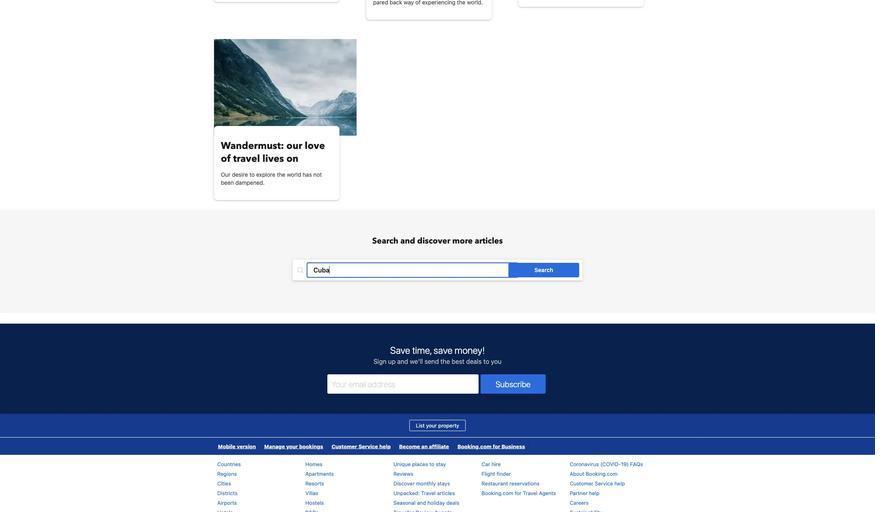 Task type: locate. For each thing, give the bounding box(es) containing it.
and right up
[[397, 358, 408, 365]]

love
[[305, 139, 325, 152]]

deals down money!
[[466, 358, 482, 365]]

countries regions cities districts airports
[[217, 461, 241, 506]]

been
[[221, 179, 234, 186]]

time,
[[412, 345, 432, 356]]

list
[[416, 423, 425, 429]]

to inside "our desire to explore the world has not been dampened."
[[249, 171, 255, 178]]

discover
[[417, 236, 450, 247]]

booking.com down coronavirus (covid-19) faqs link
[[586, 471, 617, 477]]

to left you
[[483, 358, 489, 365]]

0 vertical spatial the
[[277, 171, 285, 178]]

travel
[[421, 490, 436, 496], [523, 490, 538, 496]]

our
[[286, 139, 302, 152]]

and down unpacked: travel articles link
[[417, 500, 426, 506]]

0 horizontal spatial for
[[493, 443, 500, 449]]

regions link
[[217, 471, 237, 477]]

to inside unique places to stay reviews discover monthly stays unpacked: travel articles seasonal and holiday deals
[[430, 461, 434, 467]]

you
[[491, 358, 502, 365]]

coronavirus (covid-19) faqs about booking.com customer service help partner help careers
[[570, 461, 643, 506]]

unpacked: travel articles link
[[393, 490, 455, 496]]

2 vertical spatial and
[[417, 500, 426, 506]]

0 horizontal spatial customer
[[332, 443, 357, 449]]

hire
[[492, 461, 501, 467]]

booking.com for business
[[457, 443, 525, 449]]

an
[[421, 443, 428, 449]]

coronavirus (covid-19) faqs link
[[570, 461, 643, 467]]

more
[[452, 236, 473, 247]]

1 vertical spatial for
[[515, 490, 522, 496]]

manage your bookings
[[264, 443, 323, 449]]

2 travel from the left
[[523, 490, 538, 496]]

search and discover more articles
[[372, 236, 503, 247]]

on
[[286, 152, 298, 165]]

apartments link
[[305, 471, 334, 477]]

resorts link
[[305, 481, 324, 487]]

1 vertical spatial to
[[483, 358, 489, 365]]

0 horizontal spatial search
[[372, 236, 398, 247]]

the down save
[[441, 358, 450, 365]]

1 vertical spatial customer
[[570, 481, 593, 487]]

0 vertical spatial booking.com
[[457, 443, 492, 449]]

search
[[372, 236, 398, 247], [535, 267, 553, 273]]

0 vertical spatial and
[[400, 236, 415, 247]]

to for stay
[[430, 461, 434, 467]]

save time, save money! sign up and we'll send the best deals to you
[[374, 345, 502, 365]]

manage
[[264, 443, 285, 449]]

1 vertical spatial search
[[535, 267, 553, 273]]

holiday
[[428, 500, 445, 506]]

2 vertical spatial booking.com
[[482, 490, 513, 496]]

cities link
[[217, 481, 231, 487]]

and left discover
[[400, 236, 415, 247]]

booking.com
[[457, 443, 492, 449], [586, 471, 617, 477], [482, 490, 513, 496]]

articles down stays
[[437, 490, 455, 496]]

navigation containing mobile version
[[214, 438, 530, 455]]

search for search
[[535, 267, 553, 273]]

travel inside unique places to stay reviews discover monthly stays unpacked: travel articles seasonal and holiday deals
[[421, 490, 436, 496]]

customer service help link for partner help
[[570, 481, 625, 487]]

1 horizontal spatial travel
[[523, 490, 538, 496]]

wandermust:
[[221, 139, 284, 152]]

your right list
[[426, 423, 437, 429]]

best
[[452, 358, 465, 365]]

booking.com for travel agents link
[[482, 490, 556, 496]]

0 horizontal spatial service
[[358, 443, 378, 449]]

1 horizontal spatial customer
[[570, 481, 593, 487]]

help right partner
[[589, 490, 600, 496]]

1 vertical spatial service
[[595, 481, 613, 487]]

1 vertical spatial your
[[286, 443, 298, 449]]

customer up partner
[[570, 481, 593, 487]]

0 vertical spatial for
[[493, 443, 500, 449]]

unpacked:
[[393, 490, 420, 496]]

money!
[[455, 345, 485, 356]]

1 vertical spatial customer service help link
[[570, 481, 625, 487]]

1 horizontal spatial to
[[430, 461, 434, 467]]

reviews link
[[393, 471, 413, 477]]

flight
[[482, 471, 495, 477]]

1 horizontal spatial search
[[535, 267, 553, 273]]

0 horizontal spatial the
[[277, 171, 285, 178]]

to
[[249, 171, 255, 178], [483, 358, 489, 365], [430, 461, 434, 467]]

your for list
[[426, 423, 437, 429]]

service inside "link"
[[358, 443, 378, 449]]

not
[[313, 171, 322, 178]]

the
[[277, 171, 285, 178], [441, 358, 450, 365]]

0 vertical spatial articles
[[475, 236, 503, 247]]

discover
[[393, 481, 415, 487]]

booking.com up car
[[457, 443, 492, 449]]

0 vertical spatial your
[[426, 423, 437, 429]]

0 vertical spatial customer service help link
[[328, 438, 395, 455]]

1 vertical spatial booking.com
[[586, 471, 617, 477]]

business
[[502, 443, 525, 449]]

customer right the "bookings"
[[332, 443, 357, 449]]

0 horizontal spatial articles
[[437, 490, 455, 496]]

0 horizontal spatial to
[[249, 171, 255, 178]]

1 vertical spatial articles
[[437, 490, 455, 496]]

mobile version
[[218, 443, 256, 449]]

1 travel from the left
[[421, 490, 436, 496]]

the left world
[[277, 171, 285, 178]]

homes link
[[305, 461, 322, 467]]

1 horizontal spatial the
[[441, 358, 450, 365]]

unique places to stay reviews discover monthly stays unpacked: travel articles seasonal and holiday deals
[[393, 461, 459, 506]]

0 vertical spatial customer
[[332, 443, 357, 449]]

explore
[[256, 171, 275, 178]]

our
[[221, 171, 230, 178]]

1 horizontal spatial customer service help link
[[570, 481, 625, 487]]

about booking.com link
[[570, 471, 617, 477]]

for down reservations
[[515, 490, 522, 496]]

travel
[[233, 152, 260, 165]]

become an affiliate
[[399, 443, 449, 449]]

2 vertical spatial to
[[430, 461, 434, 467]]

0 horizontal spatial customer service help link
[[328, 438, 395, 455]]

2 horizontal spatial to
[[483, 358, 489, 365]]

resorts
[[305, 481, 324, 487]]

unique places to stay link
[[393, 461, 446, 467]]

partner
[[570, 490, 588, 496]]

travel up seasonal and holiday deals 'link'
[[421, 490, 436, 496]]

help down 19)
[[615, 481, 625, 487]]

1 vertical spatial and
[[397, 358, 408, 365]]

your right manage on the left
[[286, 443, 298, 449]]

booking.com down restaurant
[[482, 490, 513, 496]]

your
[[426, 423, 437, 429], [286, 443, 298, 449]]

1 vertical spatial deals
[[446, 500, 459, 506]]

villas link
[[305, 490, 318, 496]]

articles
[[475, 236, 503, 247], [437, 490, 455, 496]]

0 vertical spatial deals
[[466, 358, 482, 365]]

0 vertical spatial service
[[358, 443, 378, 449]]

articles right more at the top
[[475, 236, 503, 247]]

and
[[400, 236, 415, 247], [397, 358, 408, 365], [417, 500, 426, 506]]

has
[[303, 171, 312, 178]]

for left business
[[493, 443, 500, 449]]

1 horizontal spatial for
[[515, 490, 522, 496]]

flight finder link
[[482, 471, 511, 477]]

1 horizontal spatial service
[[595, 481, 613, 487]]

deals
[[466, 358, 482, 365], [446, 500, 459, 506]]

Your email address email field
[[327, 375, 479, 394]]

2 vertical spatial help
[[589, 490, 600, 496]]

0 vertical spatial to
[[249, 171, 255, 178]]

your inside list your property link
[[426, 423, 437, 429]]

1 horizontal spatial deals
[[466, 358, 482, 365]]

become
[[399, 443, 420, 449]]

0 horizontal spatial your
[[286, 443, 298, 449]]

deals right holiday on the bottom of the page
[[446, 500, 459, 506]]

for
[[493, 443, 500, 449], [515, 490, 522, 496]]

deals inside unique places to stay reviews discover monthly stays unpacked: travel articles seasonal and holiday deals
[[446, 500, 459, 506]]

articles inside unique places to stay reviews discover monthly stays unpacked: travel articles seasonal and holiday deals
[[437, 490, 455, 496]]

partner help link
[[570, 490, 600, 496]]

affiliate
[[429, 443, 449, 449]]

to left stay
[[430, 461, 434, 467]]

places
[[412, 461, 428, 467]]

and inside save time, save money! sign up and we'll send the best deals to you
[[397, 358, 408, 365]]

1 vertical spatial the
[[441, 358, 450, 365]]

1 vertical spatial help
[[615, 481, 625, 487]]

0 horizontal spatial travel
[[421, 490, 436, 496]]

navigation
[[214, 438, 530, 455]]

travel inside the car hire flight finder restaurant reservations booking.com for travel agents
[[523, 490, 538, 496]]

0 horizontal spatial deals
[[446, 500, 459, 506]]

service
[[358, 443, 378, 449], [595, 481, 613, 487]]

0 vertical spatial help
[[379, 443, 391, 449]]

search inside button
[[535, 267, 553, 273]]

stays
[[437, 481, 450, 487]]

0 vertical spatial search
[[372, 236, 398, 247]]

help left become
[[379, 443, 391, 449]]

for inside navigation
[[493, 443, 500, 449]]

your inside manage your bookings link
[[286, 443, 298, 449]]

to up dampened.
[[249, 171, 255, 178]]

sign
[[374, 358, 386, 365]]

search for search and discover more articles
[[372, 236, 398, 247]]

travel down reservations
[[523, 490, 538, 496]]

deals inside save time, save money! sign up and we'll send the best deals to you
[[466, 358, 482, 365]]

1 horizontal spatial your
[[426, 423, 437, 429]]



Task type: vqa. For each thing, say whether or not it's contained in the screenshot.
1st Free cancellation available from the top of the page
no



Task type: describe. For each thing, give the bounding box(es) containing it.
for inside the car hire flight finder restaurant reservations booking.com for travel agents
[[515, 490, 522, 496]]

manage your bookings link
[[260, 438, 327, 455]]

of
[[221, 152, 231, 165]]

reviews
[[393, 471, 413, 477]]

homes apartments resorts villas hostels
[[305, 461, 334, 506]]

villas
[[305, 490, 318, 496]]

cities
[[217, 481, 231, 487]]

booking.com for business link
[[453, 438, 529, 455]]

1 horizontal spatial help
[[589, 490, 600, 496]]

become an affiliate link
[[395, 438, 453, 455]]

hostels link
[[305, 500, 324, 506]]

list your property link
[[409, 420, 466, 431]]

monthly
[[416, 481, 436, 487]]

restaurant reservations link
[[482, 481, 539, 487]]

hostels
[[305, 500, 324, 506]]

discover monthly stays link
[[393, 481, 450, 487]]

countries link
[[217, 461, 241, 467]]

mobile
[[218, 443, 235, 449]]

subscribe
[[496, 379, 531, 389]]

wandermust: our love of travel lives on
[[221, 139, 325, 165]]

property
[[438, 423, 459, 429]]

car hire link
[[482, 461, 501, 467]]

reservations
[[509, 481, 539, 487]]

unique
[[393, 461, 411, 467]]

stay
[[436, 461, 446, 467]]

your for manage
[[286, 443, 298, 449]]

the inside save time, save money! sign up and we'll send the best deals to you
[[441, 358, 450, 365]]

mobile version link
[[214, 438, 260, 455]]

1 horizontal spatial articles
[[475, 236, 503, 247]]

careers link
[[570, 500, 589, 506]]

we'll
[[410, 358, 423, 365]]

0 horizontal spatial help
[[379, 443, 391, 449]]

lives
[[262, 152, 284, 165]]

the inside "our desire to explore the world has not been dampened."
[[277, 171, 285, 178]]

agents
[[539, 490, 556, 496]]

navigation inside save time, save money! footer
[[214, 438, 530, 455]]

seasonal and holiday deals link
[[393, 500, 459, 506]]

save time, save money! footer
[[0, 323, 875, 512]]

airports link
[[217, 500, 237, 506]]

districts link
[[217, 490, 238, 496]]

our desire to explore the world has not been dampened.
[[221, 171, 322, 186]]

19)
[[621, 461, 629, 467]]

apartments
[[305, 471, 334, 477]]

wandermust: our love of travel lives on link
[[221, 139, 333, 165]]

save
[[434, 345, 453, 356]]

2 horizontal spatial help
[[615, 481, 625, 487]]

Try a destination, a category, etc text field
[[307, 263, 518, 277]]

customer service help link for become an affiliate
[[328, 438, 395, 455]]

dampened.
[[235, 179, 265, 186]]

save
[[390, 345, 410, 356]]

world
[[287, 171, 301, 178]]

faqs
[[630, 461, 643, 467]]

car hire flight finder restaurant reservations booking.com for travel agents
[[482, 461, 556, 496]]

homes
[[305, 461, 322, 467]]

and inside unique places to stay reviews discover monthly stays unpacked: travel articles seasonal and holiday deals
[[417, 500, 426, 506]]

to for explore
[[249, 171, 255, 178]]

careers
[[570, 500, 589, 506]]

bookings
[[299, 443, 323, 449]]

(covid-
[[600, 461, 621, 467]]

send
[[425, 358, 439, 365]]

coronavirus
[[570, 461, 599, 467]]

list your property
[[416, 423, 459, 429]]

restaurant
[[482, 481, 508, 487]]

customer inside 'coronavirus (covid-19) faqs about booking.com customer service help partner help careers'
[[570, 481, 593, 487]]

districts
[[217, 490, 238, 496]]

service inside 'coronavirus (covid-19) faqs about booking.com customer service help partner help careers'
[[595, 481, 613, 487]]

car
[[482, 461, 490, 467]]

subscribe button
[[481, 375, 546, 394]]

finder
[[497, 471, 511, 477]]

to inside save time, save money! sign up and we'll send the best deals to you
[[483, 358, 489, 365]]

customer service help
[[332, 443, 391, 449]]

seasonal
[[393, 500, 416, 506]]

booking.com inside the car hire flight finder restaurant reservations booking.com for travel agents
[[482, 490, 513, 496]]

about
[[570, 471, 584, 477]]

desire
[[232, 171, 248, 178]]

regions
[[217, 471, 237, 477]]

booking.com inside 'coronavirus (covid-19) faqs about booking.com customer service help partner help careers'
[[586, 471, 617, 477]]



